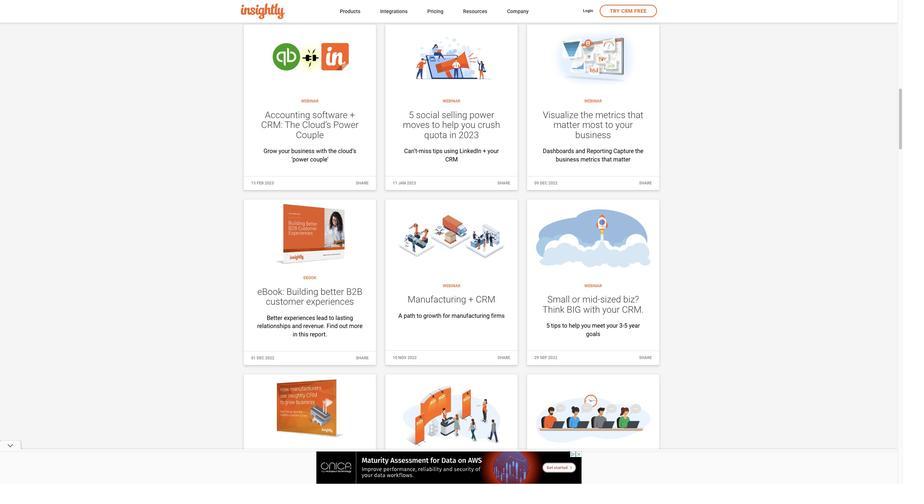 Task type: vqa. For each thing, say whether or not it's contained in the screenshot.
"pricing" link
yes



Task type: describe. For each thing, give the bounding box(es) containing it.
webinar:
[[547, 470, 581, 481]]

software
[[312, 110, 348, 120]]

year
[[629, 323, 640, 330]]

roi
[[457, 480, 472, 485]]

accounting
[[265, 110, 310, 120]]

webinar for the
[[585, 99, 602, 104]]

revenue.
[[303, 323, 325, 330]]

11 jan 2023
[[393, 181, 416, 186]]

firms
[[491, 313, 505, 320]]

matter inside visualize the metrics that matter most to your business
[[554, 120, 580, 130]]

report.
[[310, 331, 327, 338]]

tips inside '5 tips to help you meet your 3-5 year goals'
[[551, 323, 561, 330]]

business inside grow your business with the cloud's 'power couple'
[[291, 148, 315, 155]]

can't-
[[404, 148, 419, 155]]

small or mid-sized biz? think big with your crm.
[[543, 295, 644, 315]]

2023 for 24 apr 2023
[[407, 6, 416, 10]]

share for ebook: building better b2b customer experiences
[[356, 356, 369, 361]]

visualize
[[543, 110, 578, 120]]

to inside better experiences lead to lasting relationships and revenue. find out more in this report.
[[329, 315, 334, 322]]

integrations
[[380, 8, 408, 14]]

power
[[333, 120, 359, 130]]

business inside dashboards and reporting capture the business metrics that matter
[[556, 156, 579, 163]]

dashboards and reporting capture the business metrics that matter
[[543, 148, 644, 163]]

can't-miss tips using linkedin + your crm
[[404, 148, 499, 163]]

crm inside can't-miss tips using linkedin + your crm
[[445, 156, 458, 163]]

'power
[[292, 156, 309, 163]]

linkedin
[[460, 148, 482, 155]]

10 nov 2022
[[393, 356, 417, 361]]

apr
[[398, 6, 406, 10]]

webinar: save time and win more deals
[[547, 470, 640, 485]]

pricing link
[[427, 7, 444, 17]]

crm inside how manufacturers use insightly crm to grow business
[[302, 470, 321, 481]]

how
[[262, 460, 280, 471]]

09 for 09 may 2023
[[251, 5, 256, 10]]

better
[[267, 315, 282, 322]]

ebook for customer
[[304, 276, 316, 281]]

15
[[251, 181, 256, 186]]

crm.
[[622, 305, 644, 315]]

5 social selling power moves to help you crush quota in 2023
[[403, 110, 500, 140]]

company link
[[507, 7, 529, 17]]

7 ways to maximize your booth roi
[[402, 470, 501, 485]]

and inside better experiences lead to lasting relationships and revenue. find out more in this report.
[[292, 323, 302, 330]]

you inside '5 tips to help you meet your 3-5 year goals'
[[581, 323, 591, 330]]

ebook: building better b2b customer experiences
[[257, 287, 363, 308]]

a
[[399, 313, 402, 320]]

business inside how manufacturers use insightly crm to grow business
[[292, 480, 328, 485]]

crm up the firms
[[476, 295, 496, 305]]

2023 inside 5 social selling power moves to help you crush quota in 2023
[[459, 130, 479, 140]]

2 horizontal spatial 5
[[624, 323, 628, 330]]

crush
[[478, 120, 500, 130]]

find
[[327, 323, 338, 330]]

use
[[344, 460, 358, 471]]

or
[[572, 295, 580, 305]]

manufacturing + crm
[[408, 295, 496, 305]]

visualize the metrics that matter most to your business
[[543, 110, 644, 140]]

09 may 2023
[[251, 5, 275, 10]]

matter inside dashboards and reporting capture the business metrics that matter
[[613, 156, 631, 163]]

01
[[251, 356, 256, 361]]

how manufacturers use insightly crm to grow business
[[262, 460, 358, 485]]

5 for tips
[[547, 323, 550, 330]]

login
[[583, 9, 593, 13]]

09 for 09 dec 2022
[[535, 181, 539, 186]]

power
[[470, 110, 494, 120]]

your inside '7 ways to maximize your booth roi'
[[484, 470, 501, 481]]

path
[[404, 313, 415, 320]]

to right the path
[[417, 313, 422, 320]]

think
[[543, 305, 565, 315]]

share for small or mid-sized biz? think big with your crm.
[[639, 356, 652, 361]]

biz?
[[623, 295, 639, 305]]

products link
[[340, 7, 361, 17]]

5 for social
[[409, 110, 414, 120]]

and inside dashboards and reporting capture the business metrics that matter
[[576, 148, 585, 155]]

for
[[443, 313, 450, 320]]

more inside webinar: save time and win more deals
[[579, 480, 600, 485]]

2022 for ebook: building better b2b customer experiences
[[265, 356, 274, 361]]

business inside visualize the metrics that matter most to your business
[[575, 130, 611, 140]]

out
[[339, 323, 348, 330]]

better experiences lead to lasting relationships and revenue. find out more in this report.
[[257, 315, 363, 338]]

2023 for 11 jan 2023
[[407, 181, 416, 186]]

insightly logo image
[[241, 3, 285, 19]]

time
[[605, 470, 623, 481]]

to inside visualize the metrics that matter most to your business
[[605, 120, 613, 130]]

jan
[[398, 181, 406, 186]]

15 feb 2023
[[251, 181, 274, 186]]

7
[[402, 470, 407, 481]]

to inside '5 tips to help you meet your 3-5 year goals'
[[562, 323, 568, 330]]

the
[[285, 120, 300, 130]]

building
[[287, 287, 318, 298]]

social
[[416, 110, 440, 120]]

your inside small or mid-sized biz? think big with your crm.
[[602, 305, 620, 315]]

+ inside can't-miss tips using linkedin + your crm
[[483, 148, 486, 155]]

grow your business with the cloud's 'power couple'
[[264, 148, 356, 163]]

integrations link
[[380, 7, 408, 17]]

pricing
[[427, 8, 444, 14]]

your inside visualize the metrics that matter most to your business
[[616, 120, 633, 130]]

more inside better experiences lead to lasting relationships and revenue. find out more in this report.
[[349, 323, 363, 330]]

sized
[[600, 295, 621, 305]]

big
[[567, 305, 581, 315]]

better
[[321, 287, 344, 298]]

webinar for ways
[[443, 459, 460, 464]]

grow
[[264, 148, 277, 155]]

2023 for 15 feb 2023
[[265, 181, 274, 186]]

ways
[[410, 470, 430, 481]]

the inside visualize the metrics that matter most to your business
[[581, 110, 593, 120]]

moves
[[403, 120, 430, 130]]

small
[[548, 295, 570, 305]]

try crm free button
[[600, 5, 657, 17]]

2022 for small or mid-sized biz? think big with your crm.
[[548, 356, 558, 361]]

ebook:
[[257, 287, 284, 298]]

b2b
[[346, 287, 363, 298]]

couple'
[[310, 156, 328, 163]]



Task type: locate. For each thing, give the bounding box(es) containing it.
experiences up the lead
[[306, 297, 354, 308]]

1 horizontal spatial matter
[[613, 156, 631, 163]]

your left 3-
[[607, 323, 618, 330]]

lasting
[[336, 315, 353, 322]]

may
[[257, 5, 265, 10]]

1 horizontal spatial and
[[576, 148, 585, 155]]

goals
[[586, 331, 600, 338]]

2 ebook from the top
[[304, 450, 316, 454]]

2023 for 09 may 2023
[[266, 5, 275, 10]]

your
[[616, 120, 633, 130], [279, 148, 290, 155], [488, 148, 499, 155], [602, 305, 620, 315], [607, 323, 618, 330], [484, 470, 501, 481]]

09
[[251, 5, 256, 10], [535, 181, 539, 186]]

1 vertical spatial you
[[581, 323, 591, 330]]

share for visualize the metrics that matter most to your business
[[639, 181, 652, 186]]

webinar up save
[[585, 459, 602, 464]]

2022 right nov on the bottom of the page
[[408, 356, 417, 361]]

with inside grow your business with the cloud's 'power couple'
[[316, 148, 327, 155]]

1 vertical spatial ebook
[[304, 450, 316, 454]]

1 vertical spatial with
[[583, 305, 600, 315]]

1 ebook from the top
[[304, 276, 316, 281]]

mid-
[[583, 295, 600, 305]]

0 vertical spatial help
[[442, 120, 459, 130]]

ebook up manufacturers
[[304, 450, 316, 454]]

this
[[299, 331, 308, 338]]

2023 right apr in the left of the page
[[407, 6, 416, 10]]

24 apr 2023
[[393, 6, 416, 10]]

5 left social
[[409, 110, 414, 120]]

0 vertical spatial +
[[350, 110, 355, 120]]

lead
[[317, 315, 328, 322]]

1 vertical spatial and
[[292, 323, 302, 330]]

meet
[[592, 323, 605, 330]]

experiences inside ebook: building better b2b customer experiences
[[306, 297, 354, 308]]

couple
[[296, 130, 324, 140]]

2 horizontal spatial +
[[483, 148, 486, 155]]

to up find
[[329, 315, 334, 322]]

capture
[[614, 148, 634, 155]]

dec for visualize the metrics that matter most to your business
[[540, 181, 548, 186]]

0 vertical spatial metrics
[[595, 110, 626, 120]]

manufacturers
[[283, 460, 342, 471]]

business down manufacturers
[[292, 480, 328, 485]]

1 horizontal spatial 09
[[535, 181, 539, 186]]

1 horizontal spatial dec
[[540, 181, 548, 186]]

crm down using
[[445, 156, 458, 163]]

company
[[507, 8, 529, 14]]

0 horizontal spatial in
[[293, 331, 297, 338]]

to inside how manufacturers use insightly crm to grow business
[[324, 470, 332, 481]]

to right ways
[[432, 470, 440, 481]]

help down big
[[569, 323, 580, 330]]

you up goals
[[581, 323, 591, 330]]

dec right 01
[[257, 356, 264, 361]]

tips inside can't-miss tips using linkedin + your crm
[[433, 148, 443, 155]]

1 horizontal spatial more
[[579, 480, 600, 485]]

free
[[634, 8, 647, 14]]

ebook up building
[[304, 276, 316, 281]]

to inside '7 ways to maximize your booth roi'
[[432, 470, 440, 481]]

with inside small or mid-sized biz? think big with your crm.
[[583, 305, 600, 315]]

metrics inside visualize the metrics that matter most to your business
[[595, 110, 626, 120]]

01 dec 2022
[[251, 356, 274, 361]]

dec for ebook: building better b2b customer experiences
[[257, 356, 264, 361]]

0 vertical spatial in
[[450, 130, 457, 140]]

your right roi
[[484, 470, 501, 481]]

0 horizontal spatial more
[[349, 323, 363, 330]]

webinar for social
[[443, 99, 460, 104]]

1 vertical spatial that
[[602, 156, 612, 163]]

deals
[[602, 480, 624, 485]]

0 horizontal spatial you
[[461, 120, 476, 130]]

dashboards
[[543, 148, 574, 155]]

to right most
[[605, 120, 613, 130]]

that inside dashboards and reporting capture the business metrics that matter
[[602, 156, 612, 163]]

matter down capture at top right
[[613, 156, 631, 163]]

0 horizontal spatial 09
[[251, 5, 256, 10]]

to
[[432, 120, 440, 130], [605, 120, 613, 130], [417, 313, 422, 320], [329, 315, 334, 322], [562, 323, 568, 330], [432, 470, 440, 481], [324, 470, 332, 481]]

0 vertical spatial dec
[[540, 181, 548, 186]]

your inside '5 tips to help you meet your 3-5 year goals'
[[607, 323, 618, 330]]

and up this
[[292, 323, 302, 330]]

2 vertical spatial and
[[625, 470, 640, 481]]

you inside 5 social selling power moves to help you crush quota in 2023
[[461, 120, 476, 130]]

the for visualize the metrics that matter most to your business
[[635, 148, 644, 155]]

the for accounting software + crm: the cloud's power couple
[[328, 148, 337, 155]]

in inside better experiences lead to lasting relationships and revenue. find out more in this report.
[[293, 331, 297, 338]]

share for manufacturing + crm
[[498, 356, 510, 361]]

relationships
[[257, 323, 291, 330]]

webinar for save
[[585, 459, 602, 464]]

1 horizontal spatial that
[[628, 110, 644, 120]]

0 horizontal spatial help
[[442, 120, 459, 130]]

29
[[535, 356, 539, 361]]

webinar up '7 ways to maximize your booth roi'
[[443, 459, 460, 464]]

11
[[393, 181, 397, 186]]

webinar up the manufacturing + crm
[[443, 284, 460, 289]]

2 vertical spatial +
[[469, 295, 474, 305]]

2023 up linkedin
[[459, 130, 479, 140]]

help
[[442, 120, 459, 130], [569, 323, 580, 330]]

miss
[[419, 148, 432, 155]]

1 horizontal spatial tips
[[551, 323, 561, 330]]

5 inside 5 social selling power moves to help you crush quota in 2023
[[409, 110, 414, 120]]

matter
[[554, 120, 580, 130], [613, 156, 631, 163]]

dec down the 'dashboards'
[[540, 181, 548, 186]]

2023 right jan
[[407, 181, 416, 186]]

in inside 5 social selling power moves to help you crush quota in 2023
[[450, 130, 457, 140]]

0 vertical spatial matter
[[554, 120, 580, 130]]

+ inside accounting software + crm: the cloud's power couple
[[350, 110, 355, 120]]

2022 for visualize the metrics that matter most to your business
[[549, 181, 558, 186]]

09 dec 2022
[[535, 181, 558, 186]]

with up meet
[[583, 305, 600, 315]]

using
[[444, 148, 458, 155]]

feb
[[257, 181, 264, 186]]

more right 'win' on the bottom right
[[579, 480, 600, 485]]

that inside visualize the metrics that matter most to your business
[[628, 110, 644, 120]]

try crm free
[[610, 8, 647, 14]]

tips down the think in the bottom right of the page
[[551, 323, 561, 330]]

1 horizontal spatial with
[[583, 305, 600, 315]]

3-
[[620, 323, 624, 330]]

1 horizontal spatial 5
[[547, 323, 550, 330]]

metrics
[[595, 110, 626, 120], [581, 156, 600, 163]]

your up capture at top right
[[616, 120, 633, 130]]

2023 right feb
[[265, 181, 274, 186]]

2022 down the 'dashboards'
[[549, 181, 558, 186]]

2 horizontal spatial the
[[635, 148, 644, 155]]

most
[[582, 120, 603, 130]]

growth
[[423, 313, 442, 320]]

help inside '5 tips to help you meet your 3-5 year goals'
[[569, 323, 580, 330]]

0 horizontal spatial tips
[[433, 148, 443, 155]]

5 down the think in the bottom right of the page
[[547, 323, 550, 330]]

with
[[316, 148, 327, 155], [583, 305, 600, 315]]

0 vertical spatial 09
[[251, 5, 256, 10]]

2022 for manufacturing + crm
[[408, 356, 417, 361]]

1 horizontal spatial help
[[569, 323, 580, 330]]

webinar for software
[[301, 99, 319, 104]]

insightly
[[266, 470, 300, 481]]

1 horizontal spatial in
[[450, 130, 457, 140]]

in left this
[[293, 331, 297, 338]]

ebook
[[304, 276, 316, 281], [304, 450, 316, 454]]

webinar up mid-
[[585, 284, 602, 289]]

reporting
[[587, 148, 612, 155]]

1 vertical spatial in
[[293, 331, 297, 338]]

business up 'power
[[291, 148, 315, 155]]

quota
[[424, 130, 447, 140]]

0 vertical spatial more
[[349, 323, 363, 330]]

to left grow
[[324, 470, 332, 481]]

1 vertical spatial dec
[[257, 356, 264, 361]]

tips right miss
[[433, 148, 443, 155]]

with up "couple'"
[[316, 148, 327, 155]]

help inside 5 social selling power moves to help you crush quota in 2023
[[442, 120, 459, 130]]

1 vertical spatial 09
[[535, 181, 539, 186]]

manufacturing
[[408, 295, 466, 305]]

a path to growth for manufacturing firms
[[399, 313, 505, 320]]

crm right the insightly
[[302, 470, 321, 481]]

2022 right 01
[[265, 356, 274, 361]]

0 horizontal spatial and
[[292, 323, 302, 330]]

grow
[[334, 470, 354, 481]]

24
[[393, 6, 397, 10]]

and left reporting
[[576, 148, 585, 155]]

2022
[[549, 181, 558, 186], [408, 356, 417, 361], [548, 356, 558, 361], [265, 356, 274, 361]]

the left cloud's
[[328, 148, 337, 155]]

1 vertical spatial help
[[569, 323, 580, 330]]

business up reporting
[[575, 130, 611, 140]]

login link
[[583, 8, 593, 14]]

1 vertical spatial tips
[[551, 323, 561, 330]]

try
[[610, 8, 620, 14]]

+ right software
[[350, 110, 355, 120]]

1 vertical spatial metrics
[[581, 156, 600, 163]]

0 vertical spatial you
[[461, 120, 476, 130]]

save
[[584, 470, 603, 481]]

+ up manufacturing
[[469, 295, 474, 305]]

1 vertical spatial +
[[483, 148, 486, 155]]

customer
[[266, 297, 304, 308]]

1 vertical spatial experiences
[[284, 315, 315, 322]]

in
[[450, 130, 457, 140], [293, 331, 297, 338]]

1 horizontal spatial you
[[581, 323, 591, 330]]

the right capture at top right
[[635, 148, 644, 155]]

and right time
[[625, 470, 640, 481]]

0 horizontal spatial dec
[[257, 356, 264, 361]]

0 horizontal spatial matter
[[554, 120, 580, 130]]

2 horizontal spatial and
[[625, 470, 640, 481]]

0 vertical spatial that
[[628, 110, 644, 120]]

your right linkedin
[[488, 148, 499, 155]]

sep
[[540, 356, 547, 361]]

crm
[[621, 8, 633, 14], [445, 156, 458, 163], [476, 295, 496, 305], [302, 470, 321, 481]]

2022 right sep
[[548, 356, 558, 361]]

webinar for +
[[443, 284, 460, 289]]

+ right linkedin
[[483, 148, 486, 155]]

business down the 'dashboards'
[[556, 156, 579, 163]]

in up using
[[450, 130, 457, 140]]

share for accounting software + crm: the cloud's power couple
[[356, 181, 369, 186]]

share
[[356, 5, 369, 10], [498, 6, 510, 10], [639, 6, 652, 10], [356, 181, 369, 186], [498, 181, 510, 186], [639, 181, 652, 186], [498, 356, 510, 361], [639, 356, 652, 361], [356, 356, 369, 361]]

crm right try
[[621, 8, 633, 14]]

webinar up selling at the top of the page
[[443, 99, 460, 104]]

crm inside button
[[621, 8, 633, 14]]

0 horizontal spatial that
[[602, 156, 612, 163]]

your inside can't-miss tips using linkedin + your crm
[[488, 148, 499, 155]]

0 vertical spatial experiences
[[306, 297, 354, 308]]

webinar for or
[[585, 284, 602, 289]]

1 horizontal spatial the
[[581, 110, 593, 120]]

1 vertical spatial matter
[[613, 156, 631, 163]]

maximize
[[443, 470, 481, 481]]

crm:
[[261, 120, 283, 130]]

webinar up visualize the metrics that matter most to your business
[[585, 99, 602, 104]]

your right grow
[[279, 148, 290, 155]]

ebook for crm
[[304, 450, 316, 454]]

0 horizontal spatial with
[[316, 148, 327, 155]]

0 horizontal spatial +
[[350, 110, 355, 120]]

webinar up accounting software + crm: the cloud's power couple
[[301, 99, 319, 104]]

and
[[576, 148, 585, 155], [292, 323, 302, 330], [625, 470, 640, 481]]

5 left year
[[624, 323, 628, 330]]

matter left most
[[554, 120, 580, 130]]

2023 right may
[[266, 5, 275, 10]]

metrics inside dashboards and reporting capture the business metrics that matter
[[581, 156, 600, 163]]

more right out
[[349, 323, 363, 330]]

the right the visualize
[[581, 110, 593, 120]]

help right social
[[442, 120, 459, 130]]

1 vertical spatial more
[[579, 480, 600, 485]]

resources
[[463, 8, 487, 14]]

cloud's
[[338, 148, 356, 155]]

the inside grow your business with the cloud's 'power couple'
[[328, 148, 337, 155]]

0 vertical spatial ebook
[[304, 276, 316, 281]]

0 vertical spatial and
[[576, 148, 585, 155]]

win
[[563, 480, 577, 485]]

to down big
[[562, 323, 568, 330]]

and inside webinar: save time and win more deals
[[625, 470, 640, 481]]

try crm free link
[[600, 5, 657, 17]]

29 sep 2022
[[535, 356, 558, 361]]

0 vertical spatial tips
[[433, 148, 443, 155]]

5 tips to help you meet your 3-5 year goals
[[547, 323, 640, 338]]

to right the moves
[[432, 120, 440, 130]]

your up 3-
[[602, 305, 620, 315]]

booth
[[432, 480, 455, 485]]

cloud's
[[302, 120, 331, 130]]

your inside grow your business with the cloud's 'power couple'
[[279, 148, 290, 155]]

0 horizontal spatial the
[[328, 148, 337, 155]]

to inside 5 social selling power moves to help you crush quota in 2023
[[432, 120, 440, 130]]

resources link
[[463, 7, 487, 17]]

the inside dashboards and reporting capture the business metrics that matter
[[635, 148, 644, 155]]

experiences inside better experiences lead to lasting relationships and revenue. find out more in this report.
[[284, 315, 315, 322]]

0 vertical spatial with
[[316, 148, 327, 155]]

1 horizontal spatial +
[[469, 295, 474, 305]]

you left crush
[[461, 120, 476, 130]]

experiences up revenue.
[[284, 315, 315, 322]]

more
[[349, 323, 363, 330], [579, 480, 600, 485]]

share for 5 social selling power moves to help you crush quota in 2023
[[498, 181, 510, 186]]

manufacturing
[[452, 313, 490, 320]]

0 horizontal spatial 5
[[409, 110, 414, 120]]



